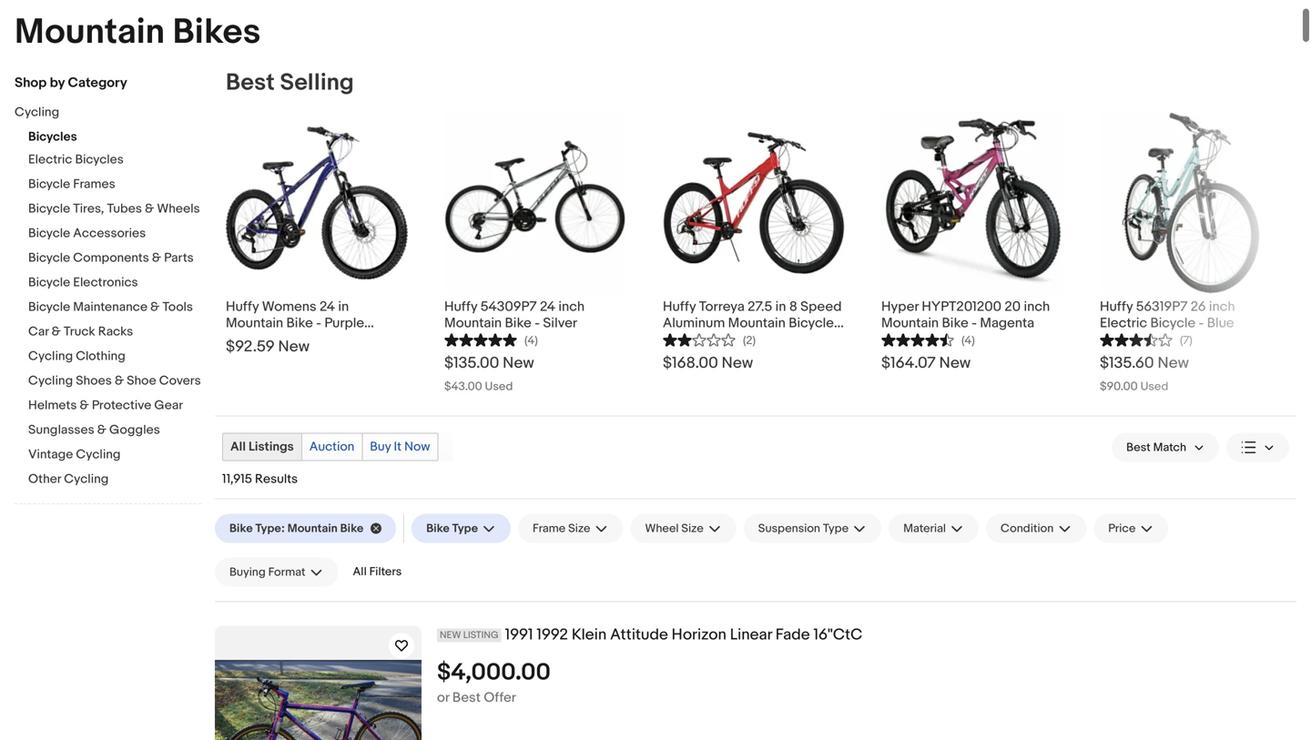 Task type: describe. For each thing, give the bounding box(es) containing it.
bicycle components & parts link
[[28, 250, 201, 268]]

red
[[721, 332, 746, 348]]

huffy 54309p7 24 inch mountain bike - silver link
[[444, 294, 627, 332]]

all filters button
[[346, 558, 409, 587]]

$164.07
[[882, 354, 936, 373]]

& down helmets & protective gear "link"
[[97, 423, 106, 438]]

price button
[[1094, 514, 1169, 543]]

buy it now link
[[363, 434, 437, 460]]

16"ctc
[[814, 626, 863, 645]]

gear
[[154, 398, 183, 413]]

1991
[[505, 626, 533, 645]]

all for all listings
[[230, 439, 246, 455]]

listing
[[463, 630, 499, 642]]

or
[[437, 690, 449, 706]]

bicycle inside the "huffy torreya 27.5 in 8 speed aluminum mountain bicycle for men - red (26891)"
[[789, 315, 834, 332]]

$135.00 new $43.00 used
[[444, 354, 534, 394]]

(64350)
[[226, 332, 274, 348]]

24 for purple
[[320, 299, 335, 315]]

for
[[663, 332, 679, 348]]

huffy 56319p7 26 inch electric bicycle - blue image
[[1100, 112, 1282, 294]]

best match
[[1127, 441, 1187, 455]]

frame size button
[[518, 514, 623, 543]]

huffy torreya 27.5 in 8 speed aluminum mountain bicycle for men - red (26891) image
[[663, 112, 845, 294]]

tools
[[163, 300, 193, 315]]

& left tools
[[150, 300, 160, 315]]

material button
[[889, 514, 979, 543]]

helmets
[[28, 398, 77, 413]]

mountain right type:
[[288, 522, 338, 536]]

vintage cycling link
[[28, 447, 201, 464]]

huffy womens 24 in mountain bike - purple (64350) link
[[226, 294, 408, 348]]

- for $135.60 new
[[1199, 315, 1204, 332]]

best match button
[[1112, 433, 1219, 462]]

cycling down car
[[28, 349, 73, 364]]

auction
[[309, 439, 355, 455]]

it
[[394, 439, 402, 455]]

sunglasses & goggles link
[[28, 423, 201, 440]]

used for $135.00
[[485, 380, 513, 394]]

- for $164.07 new
[[972, 315, 977, 332]]

components
[[73, 250, 149, 266]]

(7)
[[1180, 334, 1193, 348]]

$92.59
[[226, 337, 275, 357]]

protective
[[92, 398, 151, 413]]

bike type
[[426, 522, 478, 536]]

frame
[[533, 522, 566, 536]]

(4) for $135.00 new
[[525, 334, 538, 348]]

vintage
[[28, 447, 73, 463]]

new for $135.00 new $43.00 used
[[503, 354, 534, 373]]

truck
[[64, 324, 95, 340]]

all listings link
[[223, 434, 301, 460]]

cycling link
[[15, 105, 188, 122]]

racks
[[98, 324, 133, 340]]

new for $168.00 new
[[722, 354, 753, 373]]

now
[[404, 439, 430, 455]]

purple
[[325, 315, 364, 332]]

goggles
[[109, 423, 160, 438]]

electronics
[[73, 275, 138, 291]]

hyper
[[882, 299, 919, 315]]

24 for silver
[[540, 299, 556, 315]]

buying
[[230, 565, 266, 579]]

electric bicycles link
[[28, 152, 201, 169]]

cycling up helmets on the bottom of the page
[[28, 373, 73, 389]]

cycling down shop
[[15, 105, 59, 120]]

56319p7
[[1136, 299, 1188, 315]]

$135.60 new $90.00 used
[[1100, 354, 1189, 394]]

torreya
[[699, 299, 745, 315]]

size for frame size
[[568, 522, 591, 536]]

type for suspension type
[[823, 522, 849, 536]]

suspension type button
[[744, 514, 882, 543]]

shop
[[15, 75, 47, 91]]

mountain inside the hyper hypt201200 20 inch mountain bike - magenta
[[882, 315, 939, 332]]

cycling down sunglasses & goggles link
[[76, 447, 121, 463]]

$43.00
[[444, 380, 482, 394]]

& down shoes
[[80, 398, 89, 413]]

car
[[28, 324, 49, 340]]

mountain inside huffy 54309p7 24 inch mountain bike - silver
[[444, 315, 502, 332]]

mountain bikes
[[15, 11, 261, 54]]

0 vertical spatial bicycles
[[28, 129, 77, 145]]

$90.00
[[1100, 380, 1138, 394]]

& right car
[[52, 324, 61, 340]]

shoes
[[76, 373, 112, 389]]

11,915
[[222, 472, 252, 487]]

aluminum
[[663, 315, 725, 332]]

frame size
[[533, 522, 591, 536]]

klein
[[572, 626, 607, 645]]

$135.00
[[444, 354, 499, 373]]

& left 'parts'
[[152, 250, 161, 266]]

mountain inside the "huffy torreya 27.5 in 8 speed aluminum mountain bicycle for men - red (26891)"
[[728, 315, 786, 332]]

buy it now
[[370, 439, 430, 455]]

(7) link
[[1100, 332, 1193, 348]]

bicycle maintenance & tools link
[[28, 300, 201, 317]]

buying format
[[230, 565, 306, 579]]

bicycle tires, tubes & wheels link
[[28, 201, 201, 219]]

car & truck racks link
[[28, 324, 201, 342]]

tubes
[[107, 201, 142, 217]]

(4) link for $135.00 new
[[444, 332, 538, 348]]

26
[[1191, 299, 1206, 315]]

blue
[[1207, 315, 1235, 332]]

buy
[[370, 439, 391, 455]]

huffy inside huffy womens 24 in mountain bike - purple (64350)
[[226, 299, 259, 315]]

11,915 results
[[222, 472, 298, 487]]

helmets & protective gear link
[[28, 398, 201, 415]]

& left shoe
[[115, 373, 124, 389]]

bike inside dropdown button
[[426, 522, 450, 536]]

bicycle frames link
[[28, 177, 201, 194]]

accessories
[[73, 226, 146, 241]]

price
[[1109, 522, 1136, 536]]

inch for $135.60 new
[[1209, 299, 1235, 315]]



Task type: locate. For each thing, give the bounding box(es) containing it.
0 horizontal spatial type
[[452, 522, 478, 536]]

bicycle electronics link
[[28, 275, 201, 292]]

1 (4) from the left
[[525, 334, 538, 348]]

- left purple
[[316, 315, 321, 332]]

2 24 from the left
[[540, 299, 556, 315]]

view: list view image
[[1241, 438, 1275, 457]]

$164.07 new
[[882, 354, 971, 373]]

mountain up category
[[15, 11, 165, 54]]

huffy up 5 out of 5 stars image
[[444, 299, 478, 315]]

2 (4) link from the left
[[882, 332, 975, 348]]

used inside $135.60 new $90.00 used
[[1141, 380, 1169, 394]]

wheel size button
[[631, 514, 737, 543]]

2 inch from the left
[[1024, 299, 1050, 315]]

best left match at the right of page
[[1127, 441, 1151, 455]]

used inside $135.00 new $43.00 used
[[485, 380, 513, 394]]

1 horizontal spatial 24
[[540, 299, 556, 315]]

1 vertical spatial all
[[353, 565, 367, 579]]

all inside button
[[353, 565, 367, 579]]

1 24 from the left
[[320, 299, 335, 315]]

used right $90.00
[[1141, 380, 1169, 394]]

wheels
[[157, 201, 200, 217]]

- left magenta
[[972, 315, 977, 332]]

- inside the hyper hypt201200 20 inch mountain bike - magenta
[[972, 315, 977, 332]]

bicycles up the "frames"
[[75, 152, 124, 168]]

in inside huffy womens 24 in mountain bike - purple (64350)
[[338, 299, 349, 315]]

0 horizontal spatial all
[[230, 439, 246, 455]]

format
[[268, 565, 306, 579]]

type for bike type
[[452, 522, 478, 536]]

huffy inside huffy 54309p7 24 inch mountain bike - silver
[[444, 299, 478, 315]]

huffy up for
[[663, 299, 696, 315]]

24 right the womens
[[320, 299, 335, 315]]

all up 11,915
[[230, 439, 246, 455]]

maintenance
[[73, 300, 148, 315]]

24 inside huffy 54309p7 24 inch mountain bike - silver
[[540, 299, 556, 315]]

used right $43.00
[[485, 380, 513, 394]]

condition button
[[986, 514, 1087, 543]]

silver
[[543, 315, 578, 332]]

results
[[255, 472, 298, 487]]

1 horizontal spatial inch
[[1024, 299, 1050, 315]]

bicycles down cycling link
[[28, 129, 77, 145]]

huffy torreya 27.5 in 8 speed aluminum mountain bicycle for men - red (26891) link
[[663, 294, 845, 348]]

0 horizontal spatial inch
[[559, 299, 585, 315]]

new down the (7)
[[1158, 354, 1189, 373]]

type inside bike type dropdown button
[[452, 522, 478, 536]]

new for $164.07 new
[[940, 354, 971, 373]]

type:
[[255, 522, 285, 536]]

$168.00
[[663, 354, 718, 373]]

offer
[[484, 690, 516, 706]]

parts
[[164, 250, 194, 266]]

- left blue
[[1199, 315, 1204, 332]]

electric inside the huffy 56319p7 26 inch electric bicycle - blue
[[1100, 315, 1148, 332]]

best down bikes
[[226, 69, 275, 97]]

best for best match
[[1127, 441, 1151, 455]]

inch for $164.07 new
[[1024, 299, 1050, 315]]

- inside huffy womens 24 in mountain bike - purple (64350)
[[316, 315, 321, 332]]

listings
[[249, 439, 294, 455]]

huffy inside the "huffy torreya 27.5 in 8 speed aluminum mountain bicycle for men - red (26891)"
[[663, 299, 696, 315]]

sunglasses
[[28, 423, 94, 438]]

magenta
[[980, 315, 1035, 332]]

size right frame at the bottom of the page
[[568, 522, 591, 536]]

1 type from the left
[[452, 522, 478, 536]]

0 horizontal spatial in
[[338, 299, 349, 315]]

mountain up $92.59
[[226, 315, 283, 332]]

bike inside huffy womens 24 in mountain bike - purple (64350)
[[286, 315, 313, 332]]

in left 8
[[776, 299, 786, 315]]

huffy inside the huffy 56319p7 26 inch electric bicycle - blue
[[1100, 299, 1133, 315]]

1 horizontal spatial (4)
[[962, 334, 975, 348]]

54309p7
[[481, 299, 537, 315]]

huffy womens 24 in mountain bike - purple (64350) image
[[226, 127, 408, 280]]

1 horizontal spatial size
[[682, 522, 704, 536]]

cycling down vintage cycling link
[[64, 472, 109, 487]]

mountain
[[15, 11, 165, 54], [226, 315, 283, 332], [444, 315, 502, 332], [728, 315, 786, 332], [882, 315, 939, 332], [288, 522, 338, 536]]

huffy up 3.7 out of 5 stars image
[[1100, 299, 1133, 315]]

covers
[[159, 373, 201, 389]]

bike inside huffy 54309p7 24 inch mountain bike - silver
[[505, 315, 532, 332]]

8
[[789, 299, 798, 315]]

2 type from the left
[[823, 522, 849, 536]]

best selling
[[226, 69, 354, 97]]

huffy for $135.00 new
[[444, 299, 478, 315]]

all filters
[[353, 565, 402, 579]]

(4) down the hyper hypt201200 20 inch mountain bike - magenta
[[962, 334, 975, 348]]

(4) down huffy 54309p7 24 inch mountain bike - silver link
[[525, 334, 538, 348]]

1 horizontal spatial electric
[[1100, 315, 1148, 332]]

type inside suspension type dropdown button
[[823, 522, 849, 536]]

match
[[1154, 441, 1187, 455]]

bike type button
[[412, 514, 511, 543]]

0 vertical spatial electric
[[28, 152, 72, 168]]

(4) link up $164.07 new
[[882, 332, 975, 348]]

0 horizontal spatial (4) link
[[444, 332, 538, 348]]

all left filters
[[353, 565, 367, 579]]

filters
[[369, 565, 402, 579]]

0 horizontal spatial best
[[226, 69, 275, 97]]

3 inch from the left
[[1209, 299, 1235, 315]]

by
[[50, 75, 65, 91]]

1 horizontal spatial used
[[1141, 380, 1169, 394]]

new inside $135.00 new $43.00 used
[[503, 354, 534, 373]]

new for $135.60 new $90.00 used
[[1158, 354, 1189, 373]]

cycling shoes & shoe covers link
[[28, 373, 201, 391]]

selling
[[280, 69, 354, 97]]

inch inside the huffy 56319p7 26 inch electric bicycle - blue
[[1209, 299, 1235, 315]]

1 horizontal spatial type
[[823, 522, 849, 536]]

size right the 'wheel'
[[682, 522, 704, 536]]

in right the womens
[[338, 299, 349, 315]]

inch right 26
[[1209, 299, 1235, 315]]

size inside wheel size dropdown button
[[682, 522, 704, 536]]

- left red
[[713, 332, 718, 348]]

- inside the huffy 56319p7 26 inch electric bicycle - blue
[[1199, 315, 1204, 332]]

(4) link up $135.00 in the left of the page
[[444, 332, 538, 348]]

(4)
[[525, 334, 538, 348], [962, 334, 975, 348]]

1 inch from the left
[[559, 299, 585, 315]]

type
[[452, 522, 478, 536], [823, 522, 849, 536]]

inch inside huffy 54309p7 24 inch mountain bike - silver
[[559, 299, 585, 315]]

type left frame at the bottom of the page
[[452, 522, 478, 536]]

$4,000.00 or best offer
[[437, 659, 551, 706]]

2 horizontal spatial best
[[1127, 441, 1151, 455]]

tires,
[[73, 201, 104, 217]]

2 in from the left
[[776, 299, 786, 315]]

2 out of 5 stars image
[[663, 332, 736, 348]]

other cycling link
[[28, 472, 201, 489]]

cycling bicycles electric bicycles bicycle frames bicycle tires, tubes & wheels bicycle accessories bicycle components & parts bicycle electronics bicycle maintenance & tools car & truck racks cycling clothing cycling shoes & shoe covers helmets & protective gear sunglasses & goggles vintage cycling other cycling
[[15, 105, 201, 487]]

- left silver
[[535, 315, 540, 332]]

0 horizontal spatial electric
[[28, 152, 72, 168]]

new down the womens
[[278, 337, 310, 357]]

1 in from the left
[[338, 299, 349, 315]]

bike
[[286, 315, 313, 332], [505, 315, 532, 332], [942, 315, 969, 332], [230, 522, 253, 536], [340, 522, 364, 536], [426, 522, 450, 536]]

huffy 54309p7 24 inch mountain bike - silver image
[[444, 112, 627, 294]]

attitude
[[610, 626, 668, 645]]

(2)
[[743, 334, 756, 348]]

all for all filters
[[353, 565, 367, 579]]

best inside dropdown button
[[1127, 441, 1151, 455]]

best inside $4,000.00 or best offer
[[453, 690, 481, 706]]

in
[[338, 299, 349, 315], [776, 299, 786, 315]]

1 vertical spatial electric
[[1100, 315, 1148, 332]]

category
[[68, 75, 127, 91]]

used for $135.60
[[1141, 380, 1169, 394]]

horizon
[[672, 626, 727, 645]]

2 vertical spatial best
[[453, 690, 481, 706]]

-
[[316, 315, 321, 332], [535, 315, 540, 332], [972, 315, 977, 332], [1199, 315, 1204, 332], [713, 332, 718, 348]]

material
[[904, 522, 946, 536]]

electric inside cycling bicycles electric bicycles bicycle frames bicycle tires, tubes & wheels bicycle accessories bicycle components & parts bicycle electronics bicycle maintenance & tools car & truck racks cycling clothing cycling shoes & shoe covers helmets & protective gear sunglasses & goggles vintage cycling other cycling
[[28, 152, 72, 168]]

1 used from the left
[[485, 380, 513, 394]]

cycling clothing link
[[28, 349, 201, 366]]

huffy torreya 27.5 in 8 speed aluminum mountain bicycle for men - red (26891)
[[663, 299, 842, 348]]

1992
[[537, 626, 568, 645]]

hyper hypt201200 20 inch mountain bike - magenta image
[[882, 112, 1064, 294]]

huffy 56319p7 26 inch electric bicycle - blue
[[1100, 299, 1235, 332]]

huffy for $168.00 new
[[663, 299, 696, 315]]

0 vertical spatial best
[[226, 69, 275, 97]]

2 used from the left
[[1141, 380, 1169, 394]]

best for best selling
[[226, 69, 275, 97]]

in inside the "huffy torreya 27.5 in 8 speed aluminum mountain bicycle for men - red (26891)"
[[776, 299, 786, 315]]

0 horizontal spatial 24
[[320, 299, 335, 315]]

1 horizontal spatial best
[[453, 690, 481, 706]]

24 inside huffy womens 24 in mountain bike - purple (64350)
[[320, 299, 335, 315]]

inch right 54309p7
[[559, 299, 585, 315]]

in for 27.5
[[776, 299, 786, 315]]

5 out of 5 stars image
[[444, 332, 517, 348]]

2 horizontal spatial inch
[[1209, 299, 1235, 315]]

speed
[[801, 299, 842, 315]]

inch inside the hyper hypt201200 20 inch mountain bike - magenta
[[1024, 299, 1050, 315]]

bicycles
[[28, 129, 77, 145], [75, 152, 124, 168]]

0 horizontal spatial size
[[568, 522, 591, 536]]

inch right 20
[[1024, 299, 1050, 315]]

hyper hypt201200 20 inch mountain bike - magenta
[[882, 299, 1050, 332]]

new down 5 out of 5 stars image
[[503, 354, 534, 373]]

suspension type
[[758, 522, 849, 536]]

mountain up (2)
[[728, 315, 786, 332]]

(4) for $164.07 new
[[962, 334, 975, 348]]

used
[[485, 380, 513, 394], [1141, 380, 1169, 394]]

electric down cycling link
[[28, 152, 72, 168]]

bike inside the hyper hypt201200 20 inch mountain bike - magenta
[[942, 315, 969, 332]]

size for wheel size
[[682, 522, 704, 536]]

3 huffy from the left
[[663, 299, 696, 315]]

2 size from the left
[[682, 522, 704, 536]]

best right or
[[453, 690, 481, 706]]

new down 4.5 out of 5 stars image on the top
[[940, 354, 971, 373]]

bicycle inside the huffy 56319p7 26 inch electric bicycle - blue
[[1151, 315, 1196, 332]]

other
[[28, 472, 61, 487]]

hyper hypt201200 20 inch mountain bike - magenta link
[[882, 294, 1064, 332]]

mountain inside huffy womens 24 in mountain bike - purple (64350)
[[226, 315, 283, 332]]

1 huffy from the left
[[226, 299, 259, 315]]

clothing
[[76, 349, 125, 364]]

& right 'tubes'
[[145, 201, 154, 217]]

new inside new listing 1991 1992 klein attitude horizon linear fade 16"ctc
[[440, 630, 461, 642]]

4.5 out of 5 stars image
[[882, 332, 954, 348]]

type right suspension
[[823, 522, 849, 536]]

(4) link for $164.07 new
[[882, 332, 975, 348]]

huffy 54309p7 24 inch mountain bike - silver
[[444, 299, 585, 332]]

1 vertical spatial bicycles
[[75, 152, 124, 168]]

hypt201200
[[922, 299, 1002, 315]]

bike type: mountain bike link
[[215, 514, 396, 543]]

$4,000.00
[[437, 659, 551, 687]]

4 huffy from the left
[[1100, 299, 1133, 315]]

new for $92.59 new
[[278, 337, 310, 357]]

0 horizontal spatial used
[[485, 380, 513, 394]]

huffy up (64350)
[[226, 299, 259, 315]]

cycling
[[15, 105, 59, 120], [28, 349, 73, 364], [28, 373, 73, 389], [76, 447, 121, 463], [64, 472, 109, 487]]

- inside the "huffy torreya 27.5 in 8 speed aluminum mountain bicycle for men - red (26891)"
[[713, 332, 718, 348]]

mountain up $135.00 in the left of the page
[[444, 315, 502, 332]]

$135.60
[[1100, 354, 1154, 373]]

1 vertical spatial best
[[1127, 441, 1151, 455]]

new down red
[[722, 354, 753, 373]]

size inside frame size dropdown button
[[568, 522, 591, 536]]

2 (4) from the left
[[962, 334, 975, 348]]

2 huffy from the left
[[444, 299, 478, 315]]

new left listing at bottom left
[[440, 630, 461, 642]]

1 horizontal spatial all
[[353, 565, 367, 579]]

24 right 54309p7
[[540, 299, 556, 315]]

all inside "link"
[[230, 439, 246, 455]]

wheel size
[[645, 522, 704, 536]]

1 size from the left
[[568, 522, 591, 536]]

inch for $135.00 new
[[559, 299, 585, 315]]

1991 1992 klein attitude horizon linear fade 16"ctc image
[[215, 660, 422, 740]]

new inside $135.60 new $90.00 used
[[1158, 354, 1189, 373]]

huffy for $135.60 new
[[1100, 299, 1133, 315]]

buying format button
[[215, 558, 338, 587]]

- for $135.00 new
[[535, 315, 540, 332]]

24
[[320, 299, 335, 315], [540, 299, 556, 315]]

electric up '$135.60'
[[1100, 315, 1148, 332]]

3.7 out of 5 stars image
[[1100, 332, 1173, 348]]

1 horizontal spatial (4) link
[[882, 332, 975, 348]]

bike type: mountain bike
[[230, 522, 364, 536]]

1 (4) link from the left
[[444, 332, 538, 348]]

0 horizontal spatial (4)
[[525, 334, 538, 348]]

huffy 56319p7 26 inch electric bicycle - blue link
[[1100, 294, 1282, 332]]

frames
[[73, 177, 115, 192]]

bicycle accessories link
[[28, 226, 201, 243]]

mountain up $164.07
[[882, 315, 939, 332]]

auction link
[[302, 434, 362, 460]]

in for 24
[[338, 299, 349, 315]]

1 horizontal spatial in
[[776, 299, 786, 315]]

- inside huffy 54309p7 24 inch mountain bike - silver
[[535, 315, 540, 332]]

0 vertical spatial all
[[230, 439, 246, 455]]



Task type: vqa. For each thing, say whether or not it's contained in the screenshot.
The Ads
no



